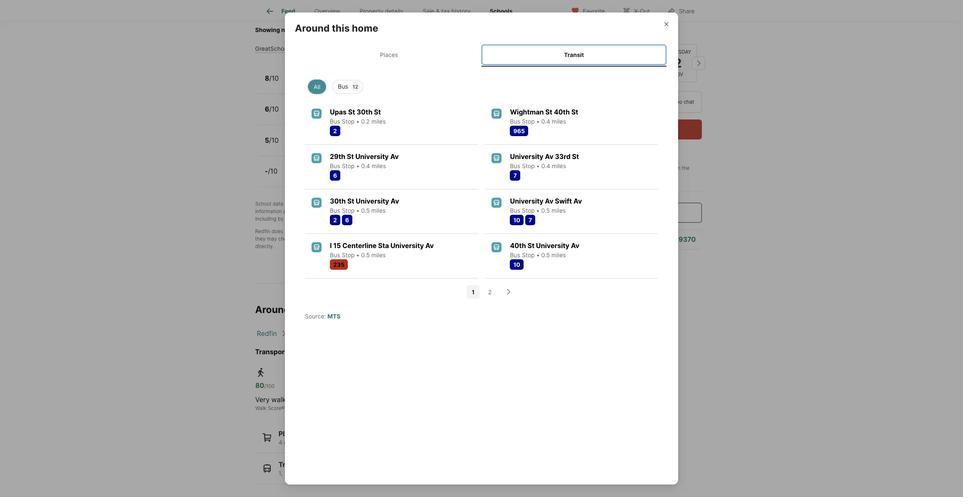 Task type: locate. For each thing, give the bounding box(es) containing it.
places inside tab
[[380, 51, 398, 58]]

san diego unified school district link
[[320, 11, 414, 18]]

bus image right provided
[[312, 198, 322, 208]]

bus image down contact
[[492, 243, 502, 253]]

0 vertical spatial serves
[[324, 80, 343, 87]]

1 horizontal spatial 1 button
[[618, 44, 656, 82]]

nearby up 29th on the top of the page
[[331, 142, 351, 149]]

district down the district
[[396, 26, 415, 33]]

1 10 from the top
[[514, 217, 520, 224]]

their up 'themselves.'
[[377, 208, 388, 215]]

ask
[[580, 236, 592, 244]]

bus image for i
[[312, 243, 322, 253]]

university down service
[[391, 242, 424, 250]]

transit left 31
[[564, 51, 584, 58]]

stop for university av swift av
[[522, 207, 535, 214]]

2 their from the left
[[464, 208, 474, 215]]

by up "does"
[[278, 216, 284, 222]]

public, down roosevelt
[[288, 111, 307, 118]]

1 horizontal spatial be
[[487, 228, 493, 235]]

1 horizontal spatial 8
[[315, 111, 318, 118]]

0.5 down only;
[[541, 252, 550, 259]]

/10 for -
[[268, 167, 278, 176]]

0.4 inside wightman st 40th st bus stop • 0.4 miles 965
[[541, 118, 550, 125]]

1 vertical spatial around
[[255, 304, 290, 316]]

30th inside the 30th st university av bus stop • 0.5 miles
[[330, 197, 346, 206]]

0 vertical spatial tour
[[649, 99, 660, 105]]

miles inside 29th st university av bus stop • 0.4 miles 6
[[372, 163, 386, 170]]

overview tab
[[305, 1, 350, 21]]

0 vertical spatial or
[[514, 208, 519, 215]]

bus image for 30th
[[312, 198, 322, 208]]

3 public, from the top
[[288, 173, 307, 180]]

around this home down "this home is within the san diego unified school district ."
[[295, 22, 378, 34]]

miles down swift
[[552, 207, 566, 214]]

0 horizontal spatial tour
[[571, 143, 582, 150]]

serves
[[324, 80, 343, 87], [325, 111, 344, 118]]

0.2
[[361, 118, 370, 125]]

1 vertical spatial 1
[[472, 289, 475, 296]]

the inside first step, and conduct their own investigation to determine their desired schools or school districts, including by contacting and visiting the schools themselves.
[[340, 216, 348, 222]]

0.5 up only;
[[541, 207, 550, 214]]

1 vertical spatial 1 button
[[467, 286, 480, 299]]

0 vertical spatial tab list
[[255, 0, 529, 21]]

tour inside list box
[[649, 99, 660, 105]]

2 public, from the top
[[288, 111, 307, 118]]

1 horizontal spatial greatschools
[[319, 201, 351, 207]]

• left the 1.1mi
[[368, 173, 371, 180]]

bus image down '9-'
[[312, 153, 322, 163]]

bus inside wightman st 40th st bus stop • 0.4 miles 965
[[510, 118, 520, 125]]

this left mts link
[[292, 304, 310, 316]]

0 horizontal spatial not
[[285, 228, 292, 235]]

around up redfin link
[[255, 304, 290, 316]]

2 horizontal spatial schools
[[495, 208, 513, 215]]

1 vertical spatial 5
[[265, 136, 269, 144]]

1 vertical spatial serves
[[325, 111, 344, 118]]

school down property details tab
[[377, 26, 395, 33]]

av inside i 15 centerline sta university av bus stop • 0.5 miles 235
[[426, 242, 434, 250]]

by right provided
[[312, 201, 318, 207]]

diego
[[333, 11, 349, 18]]

to up contact
[[481, 228, 486, 235]]

be down the information.
[[360, 236, 366, 242]]

• up "university av swift av bus stop • 0.5 miles" at the top of page
[[537, 163, 540, 170]]

12 inside list box
[[353, 84, 358, 90]]

tour this home with a redfin agent.
[[571, 143, 655, 150]]

change
[[278, 236, 296, 242]]

use
[[507, 201, 516, 207]]

public, down mckinley
[[288, 80, 307, 87]]

235
[[333, 261, 345, 268]]

school left the 1.1mi
[[348, 173, 366, 180]]

first
[[322, 208, 332, 215]]

0 vertical spatial 30th
[[357, 108, 373, 116]]

0 vertical spatial 965
[[514, 128, 525, 135]]

0.4 inside university av 33rd st bus stop • 0.4 miles 7
[[541, 163, 550, 170]]

0.5 inside the 30th st university av bus stop • 0.5 miles
[[361, 207, 370, 214]]

1 horizontal spatial 6
[[333, 172, 337, 179]]

bus for 30th st university av
[[330, 207, 340, 214]]

2 vertical spatial 12
[[314, 173, 320, 180]]

40th right "wightman"
[[554, 108, 570, 116]]

tour for tour via video chat
[[649, 99, 660, 105]]

miles inside 'upas st 30th st bus stop • 0.2 miles 2'
[[372, 118, 386, 125]]

redfin
[[624, 143, 639, 150], [413, 201, 428, 207], [255, 228, 270, 235], [257, 329, 277, 338]]

miles
[[372, 118, 386, 125], [552, 118, 566, 125], [372, 163, 386, 170], [552, 163, 566, 170], [371, 207, 386, 214], [552, 207, 566, 214], [371, 252, 386, 259], [552, 252, 566, 259]]

0 horizontal spatial be
[[360, 236, 366, 242]]

1 vertical spatial or
[[315, 228, 319, 235]]

nonprofit
[[358, 201, 379, 207]]

1 vertical spatial is
[[285, 201, 288, 207]]

0.5
[[361, 207, 370, 214], [541, 207, 550, 214], [361, 252, 370, 259], [541, 252, 550, 259]]

x-out
[[634, 7, 650, 14]]

around this home dialog
[[285, 12, 678, 485]]

guaranteed
[[325, 236, 353, 242]]

places down showing nearby schools. please check the school district website to see all schools serving this home.
[[380, 51, 398, 58]]

1 button
[[618, 44, 656, 82], [467, 286, 480, 299]]

• left 0.2
[[356, 118, 360, 125]]

schools down conduct
[[349, 216, 367, 222]]

965 for transit
[[350, 470, 361, 477]]

60,
[[334, 470, 343, 477]]

- /10
[[265, 167, 278, 176]]

1 horizontal spatial 1
[[634, 56, 640, 70]]

bus
[[338, 83, 348, 90], [330, 118, 340, 125], [510, 118, 520, 125], [330, 163, 340, 170], [510, 163, 520, 170], [330, 207, 340, 214], [510, 207, 520, 214], [330, 252, 340, 259], [510, 252, 520, 259]]

1 horizontal spatial around
[[295, 22, 330, 34]]

29th st university av bus stop • 0.4 miles 6
[[330, 153, 399, 179]]

miles for 40th st university av
[[552, 252, 566, 259]]

schools right all
[[467, 26, 488, 33]]

redfin inside , a nonprofit organization. redfin recommends buyers and renters use greatschools information and ratings as a
[[413, 201, 428, 207]]

share
[[679, 7, 695, 14]]

1 horizontal spatial schools
[[467, 26, 488, 33]]

overview
[[314, 8, 340, 15]]

0 vertical spatial places
[[380, 51, 398, 58]]

around this home up redfin link
[[255, 304, 339, 316]]

tab list containing places
[[295, 43, 668, 67]]

bus inside '40th st university av bus stop • 0.5 miles 10'
[[510, 252, 520, 259]]

• down reference
[[537, 252, 540, 259]]

stop inside 29th st university av bus stop • 0.4 miles 6
[[342, 163, 355, 170]]

30th inside 'upas st 30th st bus stop • 0.2 miles 2'
[[357, 108, 373, 116]]

0 horizontal spatial transit
[[279, 461, 301, 469]]

1 vertical spatial as
[[507, 228, 513, 235]]

the down 'used'
[[499, 236, 507, 242]]

is for provided
[[285, 201, 288, 207]]

40th
[[554, 108, 570, 116], [510, 242, 526, 250]]

stop for 40th st university av
[[522, 252, 535, 259]]

bus image for university
[[492, 198, 502, 208]]

showing nearby schools. please check the school district website to see all schools serving this home.
[[255, 26, 540, 33]]

• inside 'upas st 30th st bus stop • 0.2 miles 2'
[[356, 118, 360, 125]]

this down diego
[[332, 22, 350, 34]]

to
[[440, 26, 446, 33], [432, 208, 437, 215], [481, 228, 486, 235], [354, 236, 359, 242]]

30th up step,
[[330, 197, 346, 206]]

0 horizontal spatial 30th
[[330, 197, 346, 206]]

• up reference
[[537, 207, 540, 214]]

guaranteed to be accurate. to verify school enrollment eligibility, contact the school district directly.
[[255, 236, 541, 250]]

university inside i 15 centerline sta university av bus stop • 0.5 miles 235
[[391, 242, 424, 250]]

av up own
[[391, 197, 399, 206]]

0 vertical spatial 6
[[265, 105, 269, 113]]

0 vertical spatial 7
[[514, 172, 517, 179]]

1 horizontal spatial or
[[514, 208, 519, 215]]

miles down 1.7mi
[[372, 118, 386, 125]]

1 horizontal spatial 7
[[529, 217, 532, 224]]

stop for wightman st 40th st
[[522, 118, 535, 125]]

the right check
[[366, 26, 375, 33]]

0 vertical spatial nearby
[[331, 142, 351, 149]]

stop inside 'upas st 30th st bus stop • 0.2 miles 2'
[[342, 118, 355, 125]]

this
[[255, 11, 267, 18]]

1 vertical spatial district
[[525, 236, 541, 242]]

places for places 4 groceries, 29 restaurants, 3 parks
[[279, 430, 300, 438]]

965 right 7,
[[350, 470, 361, 477]]

7 up reference
[[529, 217, 532, 224]]

school inside school service boundaries are intended to be used as a reference only; they may change and are not
[[386, 228, 402, 235]]

12 down elementary
[[353, 84, 358, 90]]

0 horizontal spatial places
[[279, 430, 300, 438]]

district
[[396, 26, 415, 33], [525, 236, 541, 242]]

walk
[[255, 405, 266, 412]]

235,
[[314, 470, 326, 477]]

1 horizontal spatial as
[[507, 228, 513, 235]]

&
[[436, 8, 440, 15]]

transit inside transit 1, 10, 2, 215, 235, 6, 60, 7, 965
[[279, 461, 301, 469]]

0 vertical spatial district
[[396, 26, 415, 33]]

0 horizontal spatial around
[[255, 304, 290, 316]]

av down 0.8mi
[[390, 153, 399, 161]]

3
[[356, 439, 360, 446]]

school inside health sciences high school charter, 9-12 • nearby school • 0.8mi
[[359, 133, 382, 141]]

this home is within the san diego unified school district .
[[255, 11, 416, 18]]

0 horizontal spatial by
[[278, 216, 284, 222]]

0 vertical spatial transit
[[564, 51, 584, 58]]

upas
[[330, 108, 347, 116]]

this inside mckinley elementary school public, k-5 • serves this home • 0.4mi
[[345, 80, 355, 87]]

0 vertical spatial 1
[[634, 56, 640, 70]]

0 horizontal spatial 965
[[350, 470, 361, 477]]

1-
[[308, 173, 314, 180]]

bus for university av 33rd st
[[510, 163, 520, 170]]

this down international
[[345, 111, 355, 118]]

bus up "use"
[[510, 163, 520, 170]]

1 vertical spatial public,
[[288, 111, 307, 118]]

serves inside mckinley elementary school public, k-5 • serves this home • 0.4mi
[[324, 80, 343, 87]]

transit 1, 10, 2, 215, 235, 6, 60, 7, 965
[[279, 461, 361, 477]]

stop for upas st 30th st
[[342, 118, 355, 125]]

0 vertical spatial 8
[[265, 74, 269, 82]]

• down centerline at the left of page
[[356, 252, 360, 259]]

bus down reference
[[510, 252, 520, 259]]

1
[[634, 56, 640, 70], [472, 289, 475, 296]]

tab list inside 'around this home' dialog
[[295, 43, 668, 67]]

be inside school service boundaries are intended to be used as a reference only; they may change and are not
[[487, 228, 493, 235]]

12
[[353, 84, 358, 90], [318, 142, 325, 149], [314, 173, 320, 180]]

0 vertical spatial 1 button
[[618, 44, 656, 82]]

1 vertical spatial 40th
[[510, 242, 526, 250]]

1 vertical spatial are
[[307, 236, 315, 242]]

as inside , a nonprofit organization. redfin recommends buyers and renters use greatschools information and ratings as a
[[311, 208, 317, 215]]

renters
[[489, 201, 506, 207]]

alba school public, 1-12 • nearby school • 1.1mi
[[288, 164, 385, 180]]

greatschools up 'districts,' at the top of page
[[517, 201, 549, 207]]

9-
[[312, 142, 318, 149]]

4
[[279, 439, 282, 446]]

bus down 29th on the top of the page
[[330, 163, 340, 170]]

this down elementary
[[345, 80, 355, 87]]

miles for wightman st 40th st
[[552, 118, 566, 125]]

0.5 for 30th
[[361, 207, 370, 214]]

option
[[571, 91, 632, 113]]

miles inside '40th st university av bus stop • 0.5 miles 10'
[[552, 252, 566, 259]]

bus image
[[312, 153, 322, 163], [312, 198, 322, 208], [492, 198, 502, 208], [312, 243, 322, 253], [492, 243, 502, 253]]

source: mts
[[305, 313, 341, 320]]

965 for wightman
[[514, 128, 525, 135]]

around this home
[[295, 22, 378, 34], [255, 304, 339, 316]]

university down only;
[[536, 242, 570, 250]]

2 button
[[483, 286, 497, 299]]

redfin does not endorse or guarantee this information.
[[255, 228, 384, 235]]

965
[[514, 128, 525, 135], [350, 470, 361, 477]]

school
[[372, 11, 392, 18], [359, 70, 381, 79], [389, 101, 411, 110], [359, 133, 382, 141], [305, 164, 327, 172], [255, 201, 271, 207], [386, 228, 402, 235]]

2 horizontal spatial 6
[[345, 217, 349, 224]]

tour via video chat
[[649, 99, 694, 105]]

0 vertical spatial be
[[487, 228, 493, 235]]

around down within
[[295, 22, 330, 34]]

None button
[[576, 44, 614, 83], [659, 44, 697, 82], [576, 44, 614, 83], [659, 44, 697, 82]]

1 vertical spatial 30th
[[330, 197, 346, 206]]

tour up it's
[[571, 143, 582, 150]]

source:
[[305, 313, 326, 320]]

to down the information.
[[354, 236, 359, 242]]

• inside i 15 centerline sta university av bus stop • 0.5 miles 235
[[356, 252, 360, 259]]

tuesday 31
[[584, 49, 607, 70]]

12 down sciences at the top of the page
[[318, 142, 325, 149]]

6
[[265, 105, 269, 113], [333, 172, 337, 179], [345, 217, 349, 224]]

endorse
[[294, 228, 313, 235]]

or right "endorse"
[[315, 228, 319, 235]]

0 horizontal spatial or
[[315, 228, 319, 235]]

0.4 for 33rd
[[541, 163, 550, 170]]

next image
[[692, 57, 705, 70]]

1 vertical spatial be
[[360, 236, 366, 242]]

0 vertical spatial public,
[[288, 80, 307, 87]]

the down step,
[[340, 216, 348, 222]]

2 inside thursday 2 nov
[[674, 56, 682, 70]]

transit inside transit 'tab'
[[564, 51, 584, 58]]

965 inside wightman st 40th st bus stop • 0.4 miles 965
[[514, 128, 525, 135]]

serves inside roosevelt international middle school public, 6-8 • serves this home • 1.7mi
[[325, 111, 344, 118]]

directly.
[[255, 243, 274, 250]]

0 vertical spatial around
[[295, 22, 330, 34]]

6 for 6
[[345, 217, 349, 224]]

property details
[[360, 8, 404, 15]]

school inside roosevelt international middle school public, 6-8 • serves this home • 1.7mi
[[389, 101, 411, 110]]

stop inside '40th st university av bus stop • 0.5 miles 10'
[[522, 252, 535, 259]]

as inside school service boundaries are intended to be used as a reference only; they may change and are not
[[507, 228, 513, 235]]

1 their from the left
[[377, 208, 388, 215]]

school inside health sciences high school charter, 9-12 • nearby school • 0.8mi
[[353, 142, 371, 149]]

1 public, from the top
[[288, 80, 307, 87]]

tuesday
[[584, 49, 607, 55]]

1 horizontal spatial district
[[525, 236, 541, 242]]

av left ask at the top right of the page
[[571, 242, 580, 250]]

0 horizontal spatial schools
[[349, 216, 367, 222]]

bus image for 40th
[[492, 243, 502, 253]]

serves down international
[[325, 111, 344, 118]]

2 10 from the top
[[514, 261, 520, 268]]

mts link
[[328, 313, 341, 320]]

0 vertical spatial as
[[311, 208, 317, 215]]

this up free, at the right top of the page
[[583, 143, 592, 150]]

wightman st 40th st bus stop • 0.4 miles 965
[[510, 108, 578, 135]]

• inside "university av swift av bus stop • 0.5 miles"
[[537, 207, 540, 214]]

1 vertical spatial tour
[[571, 143, 582, 150]]

are up the enrollment
[[450, 228, 457, 235]]

1 horizontal spatial 5
[[314, 80, 318, 87]]

cancel
[[592, 151, 607, 157]]

1 vertical spatial 10
[[514, 261, 520, 268]]

miles up the 1.1mi
[[372, 163, 386, 170]]

0 horizontal spatial greatschools
[[255, 45, 292, 52]]

0 vertical spatial by
[[312, 201, 318, 207]]

list box
[[302, 77, 662, 94]]

bus inside "university av swift av bus stop • 0.5 miles"
[[510, 207, 520, 214]]

enrollment
[[430, 236, 455, 242]]

0 horizontal spatial 5
[[265, 136, 269, 144]]

the
[[310, 11, 319, 18], [366, 26, 375, 33], [682, 165, 690, 171], [340, 216, 348, 222], [499, 236, 507, 242]]

university up conduct
[[356, 197, 389, 206]]

question
[[599, 236, 628, 244]]

0 vertical spatial not
[[285, 228, 292, 235]]

around this home inside dialog
[[295, 22, 378, 34]]

15
[[333, 242, 341, 250]]

stop inside wightman st 40th st bus stop • 0.4 miles 965
[[522, 118, 535, 125]]

1 vertical spatial places
[[279, 430, 300, 438]]

5 down mckinley
[[314, 80, 318, 87]]

school inside "alba school public, 1-12 • nearby school • 1.1mi"
[[348, 173, 366, 180]]

information.
[[356, 228, 384, 235]]

stop inside the 30th st university av bus stop • 0.5 miles
[[342, 207, 355, 214]]

schools tab
[[480, 1, 522, 21]]

0.5 inside "university av swift av bus stop • 0.5 miles"
[[541, 207, 550, 214]]

a
[[620, 143, 622, 150], [354, 201, 357, 207], [318, 208, 321, 215], [514, 228, 517, 235], [594, 236, 598, 244]]

0 horizontal spatial 6
[[265, 105, 269, 113]]

12 inside health sciences high school charter, 9-12 • nearby school • 0.8mi
[[318, 142, 325, 149]]

1 horizontal spatial transit
[[564, 51, 584, 58]]

0 vertical spatial around this home
[[295, 22, 378, 34]]

1 horizontal spatial places
[[380, 51, 398, 58]]

0 horizontal spatial 1
[[472, 289, 475, 296]]

0 vertical spatial schools
[[467, 26, 488, 33]]

0 horizontal spatial 7
[[514, 172, 517, 179]]

schools.
[[303, 26, 327, 33]]

schools down renters
[[495, 208, 513, 215]]

tab list
[[255, 0, 529, 21], [295, 43, 668, 67]]

1 horizontal spatial tour
[[649, 99, 660, 105]]

0 vertical spatial is
[[286, 11, 290, 18]]

bus inside 'upas st 30th st bus stop • 0.2 miles 2'
[[330, 118, 340, 125]]

0.4 inside 29th st university av bus stop • 0.4 miles 6
[[361, 163, 370, 170]]

• inside wightman st 40th st bus stop • 0.4 miles 965
[[537, 118, 540, 125]]

university inside '40th st university av bus stop • 0.5 miles 10'
[[536, 242, 570, 250]]

• down middle
[[374, 111, 377, 118]]

0 vertical spatial 40th
[[554, 108, 570, 116]]

0.5 inside i 15 centerline sta university av bus stop • 0.5 miles 235
[[361, 252, 370, 259]]

0.5 for 40th
[[541, 252, 550, 259]]

x-out button
[[615, 2, 657, 19]]

miles for 30th st university av
[[371, 207, 386, 214]]

1 vertical spatial 6
[[333, 172, 337, 179]]

list box containing bus
[[302, 77, 662, 94]]

bus for 29th st university av
[[330, 163, 340, 170]]

conduct
[[356, 208, 376, 215]]

0 horizontal spatial 40th
[[510, 242, 526, 250]]

1 horizontal spatial 30th
[[357, 108, 373, 116]]

1 vertical spatial tab list
[[295, 43, 668, 67]]

via
[[661, 99, 668, 105]]

miles up 'themselves.'
[[371, 207, 386, 214]]

or down "use"
[[514, 208, 519, 215]]

stop inside i 15 centerline sta university av bus stop • 0.5 miles 235
[[342, 252, 355, 259]]

1 vertical spatial not
[[316, 236, 324, 242]]

bus inside list box
[[338, 83, 348, 90]]

bus inside 29th st university av bus stop • 0.4 miles 6
[[330, 163, 340, 170]]

6 up 5 /10
[[265, 105, 269, 113]]

tab list down serving
[[295, 43, 668, 67]]

tab list containing feed
[[255, 0, 529, 21]]

district down reference
[[525, 236, 541, 242]]

bus image for wightman st 40th st
[[492, 109, 502, 119]]

8 down roosevelt
[[315, 111, 318, 118]]

bus image
[[312, 109, 322, 119], [492, 109, 502, 119], [492, 153, 502, 163]]

school left 'districts,' at the top of page
[[521, 208, 536, 215]]

1 up tour via video chat list box
[[634, 56, 640, 70]]

sciences
[[311, 133, 341, 141]]

1 vertical spatial 12
[[318, 142, 325, 149]]

0.5 inside '40th st university av bus stop • 0.5 miles 10'
[[541, 252, 550, 259]]

nearby
[[331, 142, 351, 149], [326, 173, 346, 180]]

bus down upas
[[330, 118, 340, 125]]

is left within
[[286, 11, 290, 18]]

greatschools down showing
[[255, 45, 292, 52]]

0 horizontal spatial district
[[396, 26, 415, 33]]

0 horizontal spatial as
[[311, 208, 317, 215]]

as right 'used'
[[507, 228, 513, 235]]

• down the high
[[356, 163, 360, 170]]

10 down reference
[[514, 261, 520, 268]]

miles inside university av 33rd st bus stop • 0.4 miles 7
[[552, 163, 566, 170]]

university left 33rd
[[510, 153, 544, 161]]

their down the buyers
[[464, 208, 474, 215]]

bus down "wightman"
[[510, 118, 520, 125]]

intended
[[459, 228, 479, 235]]

/10 left alba
[[268, 167, 278, 176]]

bus down elementary
[[338, 83, 348, 90]]

bus inside the 30th st university av bus stop • 0.5 miles
[[330, 207, 340, 214]]

12 inside "alba school public, 1-12 • nearby school • 1.1mi"
[[314, 173, 320, 180]]

and down "endorse"
[[297, 236, 306, 242]]

around inside around this home element
[[295, 22, 330, 34]]

1 horizontal spatial are
[[450, 228, 457, 235]]

st inside the 30th st university av bus stop • 0.5 miles
[[347, 197, 354, 206]]

districts,
[[538, 208, 558, 215]]

to inside "guaranteed to be accurate. to verify school enrollment eligibility, contact the school district directly."
[[354, 236, 359, 242]]

2 vertical spatial 6
[[345, 217, 349, 224]]

• inside 29th st university av bus stop • 0.4 miles 6
[[356, 163, 360, 170]]

a inside school service boundaries are intended to be used as a reference only; they may change and are not
[[514, 228, 517, 235]]

0.5 down centerline at the left of page
[[361, 252, 370, 259]]

tour via video chat list box
[[571, 91, 702, 113]]

check
[[348, 26, 364, 33]]

0 vertical spatial 10
[[514, 217, 520, 224]]

be up contact
[[487, 228, 493, 235]]

1 horizontal spatial 40th
[[554, 108, 570, 116]]

miles up 33rd
[[552, 118, 566, 125]]

0 vertical spatial 12
[[353, 84, 358, 90]]

charter,
[[288, 142, 310, 149]]

stop inside "university av swift av bus stop • 0.5 miles"
[[522, 207, 535, 214]]

1 horizontal spatial their
[[464, 208, 474, 215]]

0.5 down nonprofit
[[361, 207, 370, 214]]

2 inside 'upas st 30th st bus stop • 0.2 miles 2'
[[333, 128, 337, 135]]

1 button left 2 button
[[467, 286, 480, 299]]

schools
[[490, 8, 513, 15]]

0 horizontal spatial their
[[377, 208, 388, 215]]

bus inside i 15 centerline sta university av bus stop • 0.5 miles 235
[[330, 252, 340, 259]]

bus inside university av 33rd st bus stop • 0.4 miles 7
[[510, 163, 520, 170]]

swift
[[555, 197, 572, 206]]

•
[[319, 80, 323, 87], [374, 80, 377, 87], [320, 111, 323, 118], [374, 111, 377, 118], [356, 118, 360, 125], [537, 118, 540, 125], [326, 142, 330, 149], [373, 142, 376, 149], [356, 163, 360, 170], [537, 163, 540, 170], [321, 173, 325, 180], [368, 173, 371, 180], [356, 207, 360, 214], [537, 207, 540, 214], [356, 252, 360, 259], [537, 252, 540, 259]]



Task type: vqa. For each thing, say whether or not it's contained in the screenshot.
Stop within the the 30th St University Av Bus Stop • 0.5 miles
yes



Task type: describe. For each thing, give the bounding box(es) containing it.
it's
[[571, 151, 578, 157]]

• inside university av 33rd st bus stop • 0.4 miles 7
[[537, 163, 540, 170]]

list box inside 'around this home' dialog
[[302, 77, 662, 94]]

bus for upas st 30th st
[[330, 118, 340, 125]]

university inside the 30th st university av bus stop • 0.5 miles
[[356, 197, 389, 206]]

around this home element
[[295, 12, 388, 34]]

st inside '40th st university av bus stop • 0.5 miles 10'
[[528, 242, 535, 250]]

av inside the 30th st university av bus stop • 0.5 miles
[[391, 197, 399, 206]]

5 inside mckinley elementary school public, k-5 • serves this home • 0.4mi
[[314, 80, 318, 87]]

middle
[[365, 101, 387, 110]]

university av 33rd st bus stop • 0.4 miles 7
[[510, 153, 579, 179]]

in the last 30 days
[[591, 165, 691, 179]]

bus image for upas st 30th st
[[312, 109, 322, 119]]

places tab
[[297, 45, 482, 65]]

nile
[[341, 348, 353, 356]]

nearby inside health sciences high school charter, 9-12 • nearby school • 0.8mi
[[331, 142, 351, 149]]

not inside school service boundaries are intended to be used as a reference only; they may change and are not
[[316, 236, 324, 242]]

st inside university av 33rd st bus stop • 0.4 miles 7
[[572, 153, 579, 161]]

to inside first step, and conduct their own investigation to determine their desired schools or school districts, including by contacting and visiting the schools themselves.
[[432, 208, 437, 215]]

40th inside '40th st university av bus stop • 0.5 miles 10'
[[510, 242, 526, 250]]

transportation near 3523 nile st
[[255, 348, 362, 356]]

to
[[391, 236, 397, 242]]

and inside school service boundaries are intended to be used as a reference only; they may change and are not
[[297, 236, 306, 242]]

and up contacting
[[283, 208, 292, 215]]

3523
[[322, 348, 339, 356]]

public, inside roosevelt international middle school public, 6-8 • serves this home • 1.7mi
[[288, 111, 307, 118]]

and down ,
[[346, 208, 355, 215]]

0 vertical spatial are
[[450, 228, 457, 235]]

®
[[281, 405, 285, 412]]

sale
[[423, 8, 434, 15]]

nearby inside "alba school public, 1-12 • nearby school • 1.1mi"
[[326, 173, 346, 180]]

public, inside "alba school public, 1-12 • nearby school • 1.1mi"
[[288, 173, 307, 180]]

sta
[[378, 242, 389, 250]]

a right ask at the top right of the page
[[594, 236, 598, 244]]

1 horizontal spatial by
[[312, 201, 318, 207]]

i 15 centerline sta university av bus stop • 0.5 miles 235
[[330, 242, 434, 268]]

very
[[255, 396, 270, 404]]

please
[[328, 26, 346, 33]]

9370
[[679, 236, 696, 244]]

the left san
[[310, 11, 319, 18]]

2 vertical spatial schools
[[349, 216, 367, 222]]

health sciences high school charter, 9-12 • nearby school • 0.8mi
[[288, 133, 393, 149]]

to left see
[[440, 26, 446, 33]]

chat
[[684, 99, 694, 105]]

school inside first step, and conduct their own investigation to determine their desired schools or school districts, including by contacting and visiting the schools themselves.
[[521, 208, 536, 215]]

visiting
[[322, 216, 339, 222]]

accurate.
[[368, 236, 390, 242]]

school inside mckinley elementary school public, k-5 • serves this home • 0.4mi
[[359, 70, 381, 79]]

investigation
[[401, 208, 431, 215]]

-
[[265, 167, 268, 176]]

(858) 762-9370 link
[[643, 236, 696, 244]]

i
[[330, 242, 332, 250]]

av right swift
[[574, 197, 582, 206]]

• right k-
[[319, 80, 323, 87]]

miles for 29th st university av
[[372, 163, 386, 170]]

av inside 29th st university av bus stop • 0.4 miles 6
[[390, 153, 399, 161]]

stop for university av 33rd st
[[522, 163, 535, 170]]

guarantee
[[321, 228, 345, 235]]

school service boundaries are intended to be used as a reference only; they may change and are not
[[255, 228, 554, 242]]

• inside '40th st university av bus stop • 0.5 miles 10'
[[537, 252, 540, 259]]

tour for tour this home with a redfin agent.
[[571, 143, 582, 150]]

215,
[[301, 470, 312, 477]]

31
[[588, 56, 602, 70]]

in
[[676, 165, 680, 171]]

0 horizontal spatial are
[[307, 236, 315, 242]]

/10 for 6
[[269, 105, 279, 113]]

health
[[288, 133, 310, 141]]

2,
[[294, 470, 299, 477]]

0.4 for university
[[361, 163, 370, 170]]

first step, and conduct their own investigation to determine their desired schools or school districts, including by contacting and visiting the schools themselves.
[[255, 208, 558, 222]]

organization.
[[381, 201, 411, 207]]

including
[[255, 216, 276, 222]]

district inside "guaranteed to be accurate. to verify school enrollment eligibility, contact the school district directly."
[[525, 236, 541, 242]]

favorite button
[[564, 2, 612, 19]]

home inside dialog
[[352, 22, 378, 34]]

miles for upas st 30th st
[[372, 118, 386, 125]]

thursday
[[665, 49, 691, 55]]

serving
[[489, 26, 510, 33]]

share button
[[660, 2, 702, 19]]

/100
[[264, 383, 275, 389]]

themselves.
[[369, 216, 397, 222]]

1 vertical spatial around this home
[[255, 304, 339, 316]]

home inside mckinley elementary school public, k-5 • serves this home • 0.4mi
[[356, 80, 372, 87]]

redfin up they
[[255, 228, 270, 235]]

out
[[640, 7, 650, 14]]

5 /10
[[265, 136, 279, 144]]

miles for university av swift av
[[552, 207, 566, 214]]

0.5 for university
[[541, 207, 550, 214]]

av inside '40th st university av bus stop • 0.5 miles 10'
[[571, 242, 580, 250]]

1 vertical spatial schools
[[495, 208, 513, 215]]

10,
[[284, 470, 292, 477]]

miles inside i 15 centerline sta university av bus stop • 0.5 miles 235
[[371, 252, 386, 259]]

details
[[385, 8, 404, 15]]

, a nonprofit organization. redfin recommends buyers and renters use greatschools information and ratings as a
[[255, 201, 549, 215]]

/10 for 8
[[269, 74, 279, 82]]

bus image for university av 33rd st
[[492, 153, 502, 163]]

miles for university av 33rd st
[[552, 163, 566, 170]]

0 horizontal spatial 8
[[265, 74, 269, 82]]

1 vertical spatial 7
[[529, 217, 532, 224]]

st inside 29th st university av bus stop • 0.4 miles 6
[[347, 153, 354, 161]]

information
[[255, 208, 282, 215]]

within
[[292, 11, 308, 18]]

29
[[313, 439, 320, 446]]

/10 for 5
[[269, 136, 279, 144]]

0 horizontal spatial 1 button
[[467, 286, 480, 299]]

contact
[[480, 236, 498, 242]]

6 /10
[[265, 105, 279, 113]]

6 for 6 /10
[[265, 105, 269, 113]]

2 inside button
[[488, 289, 492, 296]]

centerline
[[343, 242, 377, 250]]

mckinley
[[288, 70, 319, 79]]

stop for 30th st university av
[[342, 207, 355, 214]]

this inside roosevelt international middle school public, 6-8 • serves this home • 1.7mi
[[345, 111, 355, 118]]

(858)
[[643, 236, 661, 244]]

greatschools inside , a nonprofit organization. redfin recommends buyers and renters use greatschools information and ratings as a
[[517, 201, 549, 207]]

places for places
[[380, 51, 398, 58]]

it's free, cancel anytime
[[571, 151, 627, 157]]

home inside roosevelt international middle school public, 6-8 • serves this home • 1.7mi
[[357, 111, 372, 118]]

bus image for 29th
[[312, 153, 322, 163]]

• right 1-
[[321, 173, 325, 180]]

days
[[608, 172, 619, 179]]

this inside dialog
[[332, 22, 350, 34]]

school down reference
[[508, 236, 524, 242]]

they
[[255, 236, 266, 242]]

av inside university av 33rd st bus stop • 0.4 miles 7
[[545, 153, 554, 161]]

greatschools summary rating link
[[255, 45, 339, 52]]

8 inside roosevelt international middle school public, 6-8 • serves this home • 1.7mi
[[315, 111, 318, 118]]

a right ,
[[354, 201, 357, 207]]

1 inside 'around this home' dialog
[[472, 289, 475, 296]]

very walkable walk score ®
[[255, 396, 299, 412]]

• left 0.4mi
[[374, 80, 377, 87]]

transportation
[[255, 348, 304, 356]]

favorite
[[583, 7, 605, 14]]

1,
[[279, 470, 283, 477]]

40th inside wightman st 40th st bus stop • 0.4 miles 965
[[554, 108, 570, 116]]

ratings
[[294, 208, 310, 215]]

stop for 29th st university av
[[342, 163, 355, 170]]

wightman
[[510, 108, 544, 116]]

elementary
[[320, 70, 357, 79]]

10 inside '40th st university av bus stop • 0.5 miles 10'
[[514, 261, 520, 268]]

6 inside 29th st university av bus stop • 0.4 miles 6
[[333, 172, 337, 179]]

school inside "alba school public, 1-12 • nearby school • 1.1mi"
[[305, 164, 327, 172]]

sale & tax history tab
[[413, 1, 480, 21]]

1.7mi
[[379, 111, 393, 118]]

anytime
[[609, 151, 627, 157]]

university inside 29th st university av bus stop • 0.4 miles 6
[[355, 153, 389, 161]]

• left 0.8mi
[[373, 142, 376, 149]]

service
[[403, 228, 420, 235]]

property details tab
[[350, 1, 413, 21]]

• right "6-"
[[320, 111, 323, 118]]

this up guaranteed
[[346, 228, 355, 235]]

transit tab
[[482, 45, 667, 65]]

redfin link
[[257, 329, 277, 338]]

be inside "guaranteed to be accurate. to verify school enrollment eligibility, contact the school district directly."
[[360, 236, 366, 242]]

by inside first step, and conduct their own investigation to determine their desired schools or school districts, including by contacting and visiting the schools themselves.
[[278, 216, 284, 222]]

• inside the 30th st university av bus stop • 0.5 miles
[[356, 207, 360, 214]]

• down sciences at the top of the page
[[326, 142, 330, 149]]

transit for transit 1, 10, 2, 215, 235, 6, 60, 7, 965
[[279, 461, 301, 469]]

bus for university av swift av
[[510, 207, 520, 214]]

bus for 40th st university av
[[510, 252, 520, 259]]

transit for transit
[[564, 51, 584, 58]]

home.
[[523, 26, 540, 33]]

see
[[448, 26, 457, 33]]

tax
[[441, 8, 450, 15]]

or inside first step, and conduct their own investigation to determine their desired schools or school districts, including by contacting and visiting the schools themselves.
[[514, 208, 519, 215]]

0.4 for 40th
[[541, 118, 550, 125]]

and up desired in the top of the page
[[479, 201, 488, 207]]

university inside university av 33rd st bus stop • 0.4 miles 7
[[510, 153, 544, 161]]

redfin up "transportation"
[[257, 329, 277, 338]]

redfin up anytime
[[624, 143, 639, 150]]

33rd
[[555, 153, 571, 161]]

40th st university av bus stop • 0.5 miles 10
[[510, 242, 580, 268]]

nov
[[673, 71, 683, 77]]

used
[[494, 228, 506, 235]]

parks
[[362, 439, 377, 446]]

bus for wightman st 40th st
[[510, 118, 520, 125]]

is for within
[[286, 11, 290, 18]]

a right with
[[620, 143, 622, 150]]

the inside "guaranteed to be accurate. to verify school enrollment eligibility, contact the school district directly."
[[499, 236, 507, 242]]

own
[[389, 208, 399, 215]]

to inside school service boundaries are intended to be used as a reference only; they may change and are not
[[481, 228, 486, 235]]

mts
[[328, 313, 341, 320]]

and up redfin does not endorse or guarantee this information.
[[312, 216, 320, 222]]

school down service
[[413, 236, 428, 242]]

this left "home."
[[511, 26, 522, 33]]

7 inside university av 33rd st bus stop • 0.4 miles 7
[[514, 172, 517, 179]]

public, inside mckinley elementary school public, k-5 • serves this home • 0.4mi
[[288, 80, 307, 87]]

av up 'districts,' at the top of page
[[545, 197, 554, 206]]

the inside in the last 30 days
[[682, 165, 690, 171]]

history
[[452, 8, 471, 15]]

or
[[632, 187, 641, 195]]

a left first
[[318, 208, 321, 215]]

university inside "university av swift av bus stop • 0.5 miles"
[[510, 197, 544, 206]]



